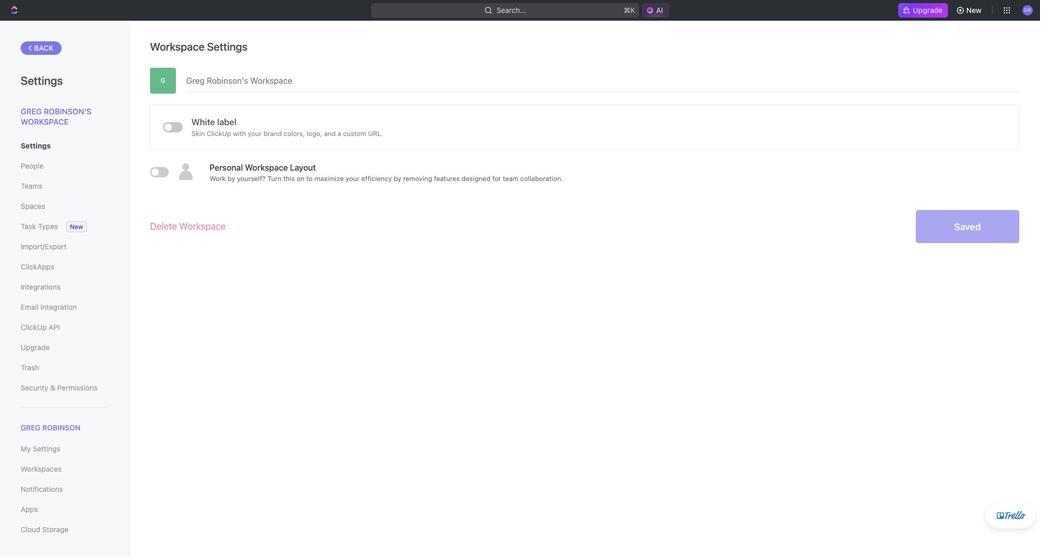 Task type: describe. For each thing, give the bounding box(es) containing it.
workspace inside greg robinson's workspace
[[21, 117, 69, 126]]

workspace up g
[[150, 40, 205, 53]]

gr
[[1024, 7, 1031, 13]]

g
[[161, 77, 165, 84]]

delete workspace button
[[150, 215, 226, 238]]

new inside settings element
[[70, 223, 83, 231]]

removing
[[403, 174, 432, 183]]

storage
[[42, 525, 68, 534]]

task
[[21, 222, 36, 231]]

apps link
[[21, 501, 108, 519]]

your inside personal workspace layout work by yourself? turn this on to maximize your efficiency by removing features designed for team collaboration.
[[346, 174, 360, 183]]

this
[[283, 174, 295, 183]]

workspace inside personal workspace layout work by yourself? turn this on to maximize your efficiency by removing features designed for team collaboration.
[[245, 163, 288, 172]]

clickup inside white label skin clickup with your brand colors, logo, and a custom url.
[[207, 129, 231, 137]]

clickup inside settings element
[[21, 323, 47, 332]]

email
[[21, 303, 39, 312]]

ai button
[[642, 3, 669, 18]]

greg for greg robinson's workspace
[[21, 107, 42, 116]]

back link
[[21, 41, 61, 55]]

greg robinson's workspace
[[21, 107, 91, 126]]

custom
[[343, 129, 366, 137]]

people link
[[21, 157, 108, 175]]

greg robinson
[[21, 423, 80, 432]]

colors,
[[284, 129, 305, 137]]

saved
[[954, 221, 981, 232]]

&
[[50, 383, 55, 392]]

task types
[[21, 222, 58, 231]]

work
[[210, 174, 226, 183]]

ai
[[656, 6, 663, 14]]

people
[[21, 161, 44, 170]]

personal workspace layout work by yourself? turn this on to maximize your efficiency by removing features designed for team collaboration.
[[210, 163, 563, 183]]

settings link
[[21, 137, 108, 155]]

cloud storage
[[21, 525, 68, 534]]

personal
[[210, 163, 243, 172]]

yourself?
[[237, 174, 266, 183]]

brand
[[264, 129, 282, 137]]

import/export link
[[21, 238, 108, 256]]

clickup api
[[21, 323, 60, 332]]

permissions
[[57, 383, 98, 392]]

to
[[306, 174, 313, 183]]

notifications
[[21, 485, 63, 494]]

gr button
[[1019, 2, 1036, 19]]

cloud
[[21, 525, 40, 534]]

workspace settings
[[150, 40, 247, 53]]

trash
[[21, 363, 39, 372]]

features
[[434, 174, 460, 183]]

workspaces link
[[21, 461, 108, 478]]

cloud storage link
[[21, 521, 108, 539]]

settings element
[[0, 21, 129, 557]]

label
[[217, 117, 236, 127]]

workspace inside delete workspace "button"
[[179, 221, 226, 232]]

integration
[[41, 303, 77, 312]]

security & permissions link
[[21, 379, 108, 397]]

types
[[38, 222, 58, 231]]



Task type: vqa. For each thing, say whether or not it's contained in the screenshot.
1st show from the left
no



Task type: locate. For each thing, give the bounding box(es) containing it.
clickup down "label"
[[207, 129, 231, 137]]

0 horizontal spatial your
[[248, 129, 262, 137]]

1 vertical spatial upgrade link
[[21, 339, 108, 357]]

robinson's
[[44, 107, 91, 116]]

maximize
[[314, 174, 344, 183]]

email integration
[[21, 303, 77, 312]]

apps
[[21, 505, 38, 514]]

your
[[248, 129, 262, 137], [346, 174, 360, 183]]

greg inside greg robinson's workspace
[[21, 107, 42, 116]]

workspace down the robinson's
[[21, 117, 69, 126]]

0 horizontal spatial by
[[228, 174, 235, 183]]

upgrade link up trash link
[[21, 339, 108, 357]]

spaces link
[[21, 198, 108, 215]]

1 horizontal spatial new
[[966, 6, 982, 14]]

teams
[[21, 182, 42, 190]]

greg for greg robinson
[[21, 423, 41, 432]]

upgrade link
[[899, 3, 948, 18], [21, 339, 108, 357]]

your right 'with'
[[248, 129, 262, 137]]

designed
[[462, 174, 491, 183]]

greg left the robinson's
[[21, 107, 42, 116]]

upgrade link left new 'button'
[[899, 3, 948, 18]]

new
[[966, 6, 982, 14], [70, 223, 83, 231]]

email integration link
[[21, 299, 108, 316]]

1 horizontal spatial your
[[346, 174, 360, 183]]

workspace
[[150, 40, 205, 53], [21, 117, 69, 126], [245, 163, 288, 172], [179, 221, 226, 232]]

my settings
[[21, 445, 60, 453]]

0 vertical spatial new
[[966, 6, 982, 14]]

collaboration.
[[520, 174, 563, 183]]

white
[[191, 117, 215, 127]]

new inside 'button'
[[966, 6, 982, 14]]

1 greg from the top
[[21, 107, 42, 116]]

integrations link
[[21, 278, 108, 296]]

settings
[[207, 40, 247, 53], [21, 74, 63, 87], [21, 141, 51, 150], [33, 445, 60, 453]]

greg
[[21, 107, 42, 116], [21, 423, 41, 432]]

upgrade inside settings element
[[21, 343, 50, 352]]

greg up my
[[21, 423, 41, 432]]

team
[[503, 174, 519, 183]]

your inside white label skin clickup with your brand colors, logo, and a custom url.
[[248, 129, 262, 137]]

0 vertical spatial upgrade
[[913, 6, 943, 14]]

1 horizontal spatial upgrade
[[913, 6, 943, 14]]

2 by from the left
[[394, 174, 401, 183]]

turn
[[267, 174, 282, 183]]

clickapps link
[[21, 258, 108, 276]]

search...
[[496, 6, 526, 14]]

1 vertical spatial greg
[[21, 423, 41, 432]]

efficiency
[[361, 174, 392, 183]]

0 vertical spatial upgrade link
[[899, 3, 948, 18]]

0 horizontal spatial clickup
[[21, 323, 47, 332]]

workspace up turn
[[245, 163, 288, 172]]

2 greg from the top
[[21, 423, 41, 432]]

white label skin clickup with your brand colors, logo, and a custom url.
[[191, 117, 383, 137]]

1 vertical spatial new
[[70, 223, 83, 231]]

clickapps
[[21, 262, 54, 271]]

layout
[[290, 163, 316, 172]]

new button
[[952, 2, 988, 19]]

⌘k
[[624, 6, 635, 14]]

security
[[21, 383, 48, 392]]

clickup left "api"
[[21, 323, 47, 332]]

security & permissions
[[21, 383, 98, 392]]

by left the removing
[[394, 174, 401, 183]]

0 vertical spatial clickup
[[207, 129, 231, 137]]

1 vertical spatial your
[[346, 174, 360, 183]]

saved button
[[916, 210, 1019, 243]]

delete
[[150, 221, 177, 232]]

integrations
[[21, 283, 61, 291]]

my settings link
[[21, 440, 108, 458]]

upgrade
[[913, 6, 943, 14], [21, 343, 50, 352]]

0 vertical spatial greg
[[21, 107, 42, 116]]

for
[[492, 174, 501, 183]]

logo,
[[307, 129, 322, 137]]

upgrade down the clickup api
[[21, 343, 50, 352]]

skin
[[191, 129, 205, 137]]

on
[[297, 174, 305, 183]]

0 horizontal spatial upgrade
[[21, 343, 50, 352]]

your right maximize
[[346, 174, 360, 183]]

notifications link
[[21, 481, 108, 498]]

robinson
[[42, 423, 80, 432]]

0 vertical spatial your
[[248, 129, 262, 137]]

by down "personal"
[[228, 174, 235, 183]]

by
[[228, 174, 235, 183], [394, 174, 401, 183]]

1 vertical spatial clickup
[[21, 323, 47, 332]]

upgrade left new 'button'
[[913, 6, 943, 14]]

import/export
[[21, 242, 67, 251]]

a
[[338, 129, 341, 137]]

workspace right delete on the top left of page
[[179, 221, 226, 232]]

1 horizontal spatial upgrade link
[[899, 3, 948, 18]]

clickup api link
[[21, 319, 108, 336]]

with
[[233, 129, 246, 137]]

api
[[49, 323, 60, 332]]

1 horizontal spatial clickup
[[207, 129, 231, 137]]

clickup
[[207, 129, 231, 137], [21, 323, 47, 332]]

spaces
[[21, 202, 45, 211]]

delete workspace
[[150, 221, 226, 232]]

teams link
[[21, 178, 108, 195]]

1 horizontal spatial by
[[394, 174, 401, 183]]

0 horizontal spatial upgrade link
[[21, 339, 108, 357]]

0 horizontal spatial new
[[70, 223, 83, 231]]

workspaces
[[21, 465, 62, 474]]

1 vertical spatial upgrade
[[21, 343, 50, 352]]

and
[[324, 129, 336, 137]]

Team Na﻿me text field
[[186, 68, 1019, 92]]

back
[[34, 43, 54, 52]]

1 by from the left
[[228, 174, 235, 183]]

my
[[21, 445, 31, 453]]

url.
[[368, 129, 383, 137]]

trash link
[[21, 359, 108, 377]]



